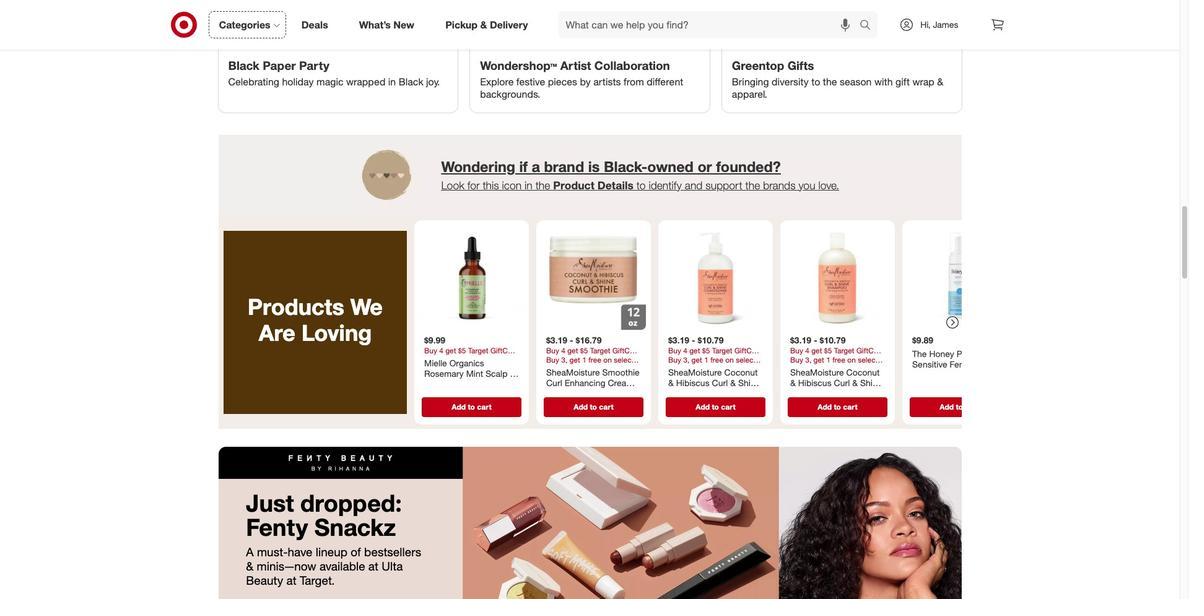 Task type: locate. For each thing, give the bounding box(es) containing it.
& inside greentop gifts bringing diversity to the season with gift wrap & apparel.
[[938, 76, 944, 88]]

for right conditioner in the right bottom of the page
[[716, 389, 729, 399]]

target.
[[300, 574, 335, 588]]

2
[[424, 390, 429, 401]]

- for sheamoisture coconut & hibiscus curl & shine shampoo for thick curly hair
[[814, 335, 817, 346]]

for inside sheamoisture coconut & hibiscus curl & shine shampoo for thick curly hair
[[831, 389, 843, 399]]

$3.19 up conditioner in the right bottom of the page
[[668, 335, 689, 346]]

0 horizontal spatial $3.19
[[546, 335, 567, 346]]

must-
[[257, 546, 288, 560]]

search
[[855, 20, 884, 32]]

add to cart down the enhancing
[[574, 402, 614, 412]]

search button
[[855, 11, 884, 41]]

curly inside sheamoisture coconut & hibiscus curl & shine conditioner for thick curly hair
[[668, 399, 689, 410]]

2 add to cart button from the left
[[544, 397, 644, 417]]

1 add to cart button from the left
[[422, 397, 521, 417]]

in right the icon
[[525, 179, 533, 192]]

1 horizontal spatial sheamoisture
[[668, 367, 722, 377]]

$16.79
[[576, 335, 602, 346]]

thick inside sheamoisture coconut & hibiscus curl & shine conditioner for thick curly hair
[[731, 389, 752, 399]]

0 vertical spatial in
[[388, 76, 396, 88]]

add
[[452, 402, 466, 412], [574, 402, 588, 412], [696, 402, 710, 412], [818, 402, 832, 412], [940, 402, 954, 412]]

a
[[246, 546, 254, 560]]

in right wrapped
[[388, 76, 396, 88]]

2 for from the left
[[831, 389, 843, 399]]

& inside just dropped: fenty snackz a must-have lineup of bestsellers & minis—now available at ulta beauty at target.
[[246, 560, 254, 574]]

1 thick from the left
[[559, 389, 580, 399]]

2 horizontal spatial the
[[823, 76, 838, 88]]

deals link
[[291, 11, 344, 38]]

thick right shampoo
[[845, 389, 866, 399]]

fl right 2
[[431, 390, 436, 401]]

the
[[823, 76, 838, 88], [536, 179, 551, 192], [746, 179, 760, 192]]

add down the 'strengthening'
[[452, 402, 466, 412]]

curly inside sheamoisture coconut & hibiscus curl & shine shampoo for thick curly hair
[[790, 399, 811, 410]]

joy.
[[426, 76, 440, 88]]

0 horizontal spatial sheamoisture
[[546, 367, 600, 377]]

lineup
[[316, 546, 348, 560]]

add down the enhancing
[[574, 402, 588, 412]]

sheamoisture up conditioner in the right bottom of the page
[[668, 367, 722, 377]]

oz down the 'strengthening'
[[438, 390, 447, 401]]

3 add to cart button from the left
[[666, 397, 766, 417]]

what's new
[[359, 18, 415, 31]]

0 horizontal spatial coconut
[[546, 399, 580, 410]]

0 horizontal spatial curl
[[546, 378, 562, 388]]

and
[[685, 179, 703, 192], [582, 399, 597, 410]]

$3.19 - $10.79 up sheamoisture coconut & hibiscus curl & shine conditioner for thick curly hair
[[668, 335, 724, 346]]

thick right conditioner in the right bottom of the page
[[731, 389, 752, 399]]

wash
[[912, 370, 934, 381]]

4 cart from the left
[[843, 402, 858, 412]]

$3.19 - $10.79 up sheamoisture coconut & hibiscus curl & shine shampoo for thick curly hair
[[790, 335, 846, 346]]

1 $3.19 from the left
[[546, 335, 567, 346]]

hi, james
[[921, 19, 959, 30]]

add down conditioner in the right bottom of the page
[[696, 402, 710, 412]]

thick
[[559, 389, 580, 399], [731, 389, 752, 399], [845, 389, 866, 399]]

curly down the enhancing
[[582, 389, 603, 399]]

0 horizontal spatial in
[[388, 76, 396, 88]]

coconut inside sheamoisture smoothie curl enhancing cream for thick curly hair coconut and hibiscus
[[546, 399, 580, 410]]

1 horizontal spatial $3.19
[[668, 335, 689, 346]]

coconut inside sheamoisture coconut & hibiscus curl & shine shampoo for thick curly hair
[[847, 367, 880, 377]]

oz
[[968, 370, 977, 381], [438, 390, 447, 401]]

wrap
[[913, 76, 935, 88]]

oz inside the mielle organics rosemary mint scalp & strengthening hair oil  - 2 fl oz
[[438, 390, 447, 401]]

sheamoisture coconut & hibiscus curl & shine shampoo for thick curly hair
[[790, 367, 882, 410]]

curly for shampoo
[[790, 399, 811, 410]]

1 horizontal spatial curl
[[712, 378, 728, 388]]

1 horizontal spatial hibiscus
[[676, 378, 710, 388]]

owned
[[648, 158, 694, 176]]

new
[[394, 18, 415, 31]]

2 horizontal spatial sheamoisture
[[790, 367, 844, 377]]

1 horizontal spatial curly
[[668, 399, 689, 410]]

to for the honey pot sensitive feminine wash - 5.51 fl oz
[[956, 402, 963, 412]]

& inside "link"
[[481, 18, 487, 31]]

products
[[248, 294, 344, 320]]

1 add from the left
[[452, 402, 466, 412]]

1 cart from the left
[[477, 402, 491, 412]]

5.51
[[942, 370, 959, 381]]

0 horizontal spatial thick
[[559, 389, 580, 399]]

the inside greentop gifts bringing diversity to the season with gift wrap & apparel.
[[823, 76, 838, 88]]

brands
[[764, 179, 796, 192]]

0 horizontal spatial at
[[287, 574, 297, 588]]

love.
[[819, 179, 840, 192]]

sensitive
[[912, 359, 948, 370]]

backgrounds.
[[480, 88, 541, 100]]

$3.19
[[546, 335, 567, 346], [668, 335, 689, 346], [790, 335, 812, 346]]

have
[[288, 546, 313, 560]]

to for sheamoisture coconut & hibiscus curl & shine shampoo for thick curly hair
[[834, 402, 841, 412]]

2 shine from the left
[[860, 378, 882, 388]]

hibiscus inside sheamoisture coconut & hibiscus curl & shine shampoo for thick curly hair
[[798, 378, 832, 388]]

hair inside sheamoisture coconut & hibiscus curl & shine conditioner for thick curly hair
[[691, 399, 707, 410]]

and for coconut
[[582, 399, 597, 410]]

3 curl from the left
[[834, 378, 850, 388]]

coconut
[[724, 367, 758, 377], [847, 367, 880, 377], [546, 399, 580, 410]]

curly
[[582, 389, 603, 399], [668, 399, 689, 410], [790, 399, 811, 410]]

1 horizontal spatial thick
[[731, 389, 752, 399]]

black right buy
[[508, 9, 539, 23]]

$3.19 for sheamoisture coconut & hibiscus curl & shine conditioner for thick curly hair
[[668, 335, 689, 346]]

2 $10.79 from the left
[[820, 335, 846, 346]]

oil
[[499, 379, 510, 390]]

2 horizontal spatial coconut
[[847, 367, 880, 377]]

you
[[799, 179, 816, 192]]

0 horizontal spatial $3.19 - $10.79
[[668, 335, 724, 346]]

thick down the enhancing
[[559, 389, 580, 399]]

$9.89
[[912, 335, 934, 346]]

3 add to cart from the left
[[696, 402, 736, 412]]

2 vertical spatial black
[[399, 76, 424, 88]]

1 for from the left
[[716, 389, 729, 399]]

1 vertical spatial black
[[228, 58, 260, 73]]

curl inside sheamoisture smoothie curl enhancing cream for thick curly hair coconut and hibiscus
[[546, 378, 562, 388]]

1 horizontal spatial black
[[399, 76, 424, 88]]

1 horizontal spatial fl
[[961, 370, 966, 381]]

identify
[[649, 179, 682, 192]]

1 horizontal spatial $3.19 - $10.79
[[790, 335, 846, 346]]

sheamoisture for conditioner
[[668, 367, 722, 377]]

shine for sheamoisture coconut & hibiscus curl & shine shampoo for thick curly hair
[[860, 378, 882, 388]]

different
[[647, 76, 684, 88]]

hibiscus for shampoo
[[798, 378, 832, 388]]

sheamoisture for shampoo
[[790, 367, 844, 377]]

2 horizontal spatial $3.19
[[790, 335, 812, 346]]

3 thick from the left
[[845, 389, 866, 399]]

join
[[584, 9, 605, 23]]

products we are loving
[[248, 294, 383, 346]]

0 horizontal spatial oz
[[438, 390, 447, 401]]

- up sheamoisture coconut & hibiscus curl & shine conditioner for thick curly hair
[[692, 335, 695, 346]]

conditioner
[[668, 389, 714, 399]]

ulta
[[382, 560, 403, 574]]

1 horizontal spatial for
[[831, 389, 843, 399]]

0 horizontal spatial fl
[[431, 390, 436, 401]]

add to cart button
[[422, 397, 521, 417], [544, 397, 644, 417], [666, 397, 766, 417], [788, 397, 888, 417], [910, 397, 1010, 417]]

1 horizontal spatial shine
[[860, 378, 882, 388]]

5 add to cart from the left
[[940, 402, 980, 412]]

2 sheamoisture from the left
[[668, 367, 722, 377]]

magic
[[317, 76, 344, 88]]

0 horizontal spatial for
[[716, 389, 729, 399]]

curly down conditioner in the right bottom of the page
[[668, 399, 689, 410]]

0 horizontal spatial $10.79
[[698, 335, 724, 346]]

and down the enhancing
[[582, 399, 597, 410]]

1 vertical spatial and
[[582, 399, 597, 410]]

3 sheamoisture from the left
[[790, 367, 844, 377]]

oz down feminine
[[968, 370, 977, 381]]

curl inside sheamoisture coconut & hibiscus curl & shine conditioner for thick curly hair
[[712, 378, 728, 388]]

0 vertical spatial fl
[[961, 370, 966, 381]]

shine inside sheamoisture coconut & hibiscus curl & shine conditioner for thick curly hair
[[738, 378, 760, 388]]

0 horizontal spatial hibiscus
[[599, 399, 632, 410]]

5 cart from the left
[[965, 402, 980, 412]]

1 vertical spatial oz
[[438, 390, 447, 401]]

& inside the mielle organics rosemary mint scalp & strengthening hair oil  - 2 fl oz
[[510, 368, 515, 379]]

shampoo
[[790, 389, 828, 399]]

1 horizontal spatial coconut
[[724, 367, 758, 377]]

mielle
[[424, 358, 447, 368]]

add to cart
[[452, 402, 491, 412], [574, 402, 614, 412], [696, 402, 736, 412], [818, 402, 858, 412], [940, 402, 980, 412]]

hair down conditioner in the right bottom of the page
[[691, 399, 707, 410]]

product
[[554, 179, 595, 192]]

1 vertical spatial fl
[[431, 390, 436, 401]]

1 horizontal spatial for
[[546, 389, 557, 399]]

fenty beauty by rihanna image
[[218, 447, 962, 600]]

0 vertical spatial and
[[685, 179, 703, 192]]

-
[[570, 335, 573, 346], [692, 335, 695, 346], [814, 335, 817, 346], [936, 370, 940, 381], [512, 379, 515, 390]]

1 curl from the left
[[546, 378, 562, 388]]

the down 'a'
[[536, 179, 551, 192]]

hibiscus inside sheamoisture smoothie curl enhancing cream for thick curly hair coconut and hibiscus
[[599, 399, 632, 410]]

cart
[[477, 402, 491, 412], [599, 402, 614, 412], [721, 402, 736, 412], [843, 402, 858, 412], [965, 402, 980, 412]]

2 horizontal spatial thick
[[845, 389, 866, 399]]

the for gifts
[[823, 76, 838, 88]]

hibiscus down the cream
[[599, 399, 632, 410]]

0 horizontal spatial black
[[228, 58, 260, 73]]

add down 5.51
[[940, 402, 954, 412]]

diversity
[[772, 76, 809, 88]]

2 $3.19 - $10.79 from the left
[[790, 335, 846, 346]]

smoothie
[[602, 367, 640, 377]]

1 sheamoisture from the left
[[546, 367, 600, 377]]

wondering if a brand is black-owned or founded?
[[442, 158, 781, 176]]

carousel region
[[218, 215, 1017, 430]]

oz inside $9.89 the honey pot sensitive feminine wash - 5.51 fl oz
[[968, 370, 977, 381]]

$3.19 - $10.79
[[668, 335, 724, 346], [790, 335, 846, 346]]

4 add from the left
[[818, 402, 832, 412]]

at left target.
[[287, 574, 297, 588]]

2 add to cart from the left
[[574, 402, 614, 412]]

for inside sheamoisture coconut & hibiscus curl & shine conditioner for thick curly hair
[[716, 389, 729, 399]]

1 $3.19 - $10.79 from the left
[[668, 335, 724, 346]]

0 horizontal spatial the
[[536, 179, 551, 192]]

sheamoisture up shampoo
[[790, 367, 844, 377]]

buy black link
[[473, 2, 549, 31]]

categories
[[219, 18, 271, 31]]

for right oil in the left of the page
[[546, 389, 557, 399]]

festive
[[517, 76, 545, 88]]

and inside sheamoisture smoothie curl enhancing cream for thick curly hair coconut and hibiscus
[[582, 399, 597, 410]]

- up sheamoisture coconut & hibiscus curl & shine shampoo for thick curly hair
[[814, 335, 817, 346]]

add to cart down shampoo
[[818, 402, 858, 412]]

add to cart for shampoo
[[818, 402, 858, 412]]

add for shampoo
[[818, 402, 832, 412]]

hair
[[481, 379, 497, 390], [605, 389, 621, 399], [691, 399, 707, 410], [813, 399, 829, 410]]

add to cart button for conditioner
[[666, 397, 766, 417]]

2 horizontal spatial curly
[[790, 399, 811, 410]]

hair down shampoo
[[813, 399, 829, 410]]

the left season
[[823, 76, 838, 88]]

1 horizontal spatial oz
[[968, 370, 977, 381]]

4 add to cart button from the left
[[788, 397, 888, 417]]

sheamoisture coconut & hibiscus curl & shine shampoo for thick curly hair image
[[785, 225, 890, 330]]

what's new link
[[349, 11, 430, 38]]

2 curl from the left
[[712, 378, 728, 388]]

0 vertical spatial oz
[[968, 370, 977, 381]]

and down or
[[685, 179, 703, 192]]

beauty
[[246, 574, 283, 588]]

What can we help you find? suggestions appear below search field
[[559, 11, 863, 38]]

black left joy.
[[399, 76, 424, 88]]

or
[[698, 158, 712, 176]]

add to cart down 5.51
[[940, 402, 980, 412]]

add to cart button for shampoo
[[788, 397, 888, 417]]

hair down the cream
[[605, 389, 621, 399]]

0 horizontal spatial and
[[582, 399, 597, 410]]

1 add to cart from the left
[[452, 402, 491, 412]]

4 add to cart from the left
[[818, 402, 858, 412]]

sheamoisture up the enhancing
[[546, 367, 600, 377]]

shine inside sheamoisture coconut & hibiscus curl & shine shampoo for thick curly hair
[[860, 378, 882, 388]]

for for shampoo
[[831, 389, 843, 399]]

0 horizontal spatial shine
[[738, 378, 760, 388]]

3 $3.19 from the left
[[790, 335, 812, 346]]

3 cart from the left
[[721, 402, 736, 412]]

1 shine from the left
[[738, 378, 760, 388]]

sheamoisture inside sheamoisture smoothie curl enhancing cream for thick curly hair coconut and hibiscus
[[546, 367, 600, 377]]

bestsellers
[[364, 546, 421, 560]]

hibiscus inside sheamoisture coconut & hibiscus curl & shine conditioner for thick curly hair
[[676, 378, 710, 388]]

2 horizontal spatial black
[[508, 9, 539, 23]]

add to cart for hair
[[452, 402, 491, 412]]

curly down shampoo
[[790, 399, 811, 410]]

curl for shampoo
[[834, 378, 850, 388]]

2 horizontal spatial curl
[[834, 378, 850, 388]]

2 $3.19 from the left
[[668, 335, 689, 346]]

for
[[716, 389, 729, 399], [831, 389, 843, 399]]

hair inside sheamoisture smoothie curl enhancing cream for thick curly hair coconut and hibiscus
[[605, 389, 621, 399]]

add to cart down the mielle organics rosemary mint scalp & strengthening hair oil  - 2 fl oz
[[452, 402, 491, 412]]

thick inside sheamoisture smoothie curl enhancing cream for thick curly hair coconut and hibiscus
[[559, 389, 580, 399]]

2 thick from the left
[[731, 389, 752, 399]]

- right oil in the left of the page
[[512, 379, 515, 390]]

2 horizontal spatial hibiscus
[[798, 378, 832, 388]]

2 add from the left
[[574, 402, 588, 412]]

strengthening
[[424, 379, 479, 390]]

$10.79 up sheamoisture coconut & hibiscus curl & shine conditioner for thick curly hair
[[698, 335, 724, 346]]

for right shampoo
[[831, 389, 843, 399]]

thick inside sheamoisture coconut & hibiscus curl & shine shampoo for thick curly hair
[[845, 389, 866, 399]]

the down founded?
[[746, 179, 760, 192]]

at left ulta
[[369, 560, 379, 574]]

artists
[[594, 76, 621, 88]]

0 horizontal spatial curly
[[582, 389, 603, 399]]

sheamoisture inside sheamoisture coconut & hibiscus curl & shine conditioner for thick curly hair
[[668, 367, 722, 377]]

black
[[508, 9, 539, 23], [228, 58, 260, 73], [399, 76, 424, 88]]

curl inside sheamoisture coconut & hibiscus curl & shine shampoo for thick curly hair
[[834, 378, 850, 388]]

for for conditioner
[[716, 389, 729, 399]]

a
[[532, 158, 540, 176]]

add to cart down conditioner in the right bottom of the page
[[696, 402, 736, 412]]

- left "$16.79"
[[570, 335, 573, 346]]

sheamoisture inside sheamoisture coconut & hibiscus curl & shine shampoo for thick curly hair
[[790, 367, 844, 377]]

for left "this"
[[468, 179, 480, 192]]

$3.19 left "$16.79"
[[546, 335, 567, 346]]

1 horizontal spatial the
[[746, 179, 760, 192]]

at
[[369, 560, 379, 574], [287, 574, 297, 588]]

cart for conditioner
[[721, 402, 736, 412]]

0 horizontal spatial for
[[468, 179, 480, 192]]

thick for shampoo
[[845, 389, 866, 399]]

1 horizontal spatial in
[[525, 179, 533, 192]]

what's
[[359, 18, 391, 31]]

$10.79 for conditioner
[[698, 335, 724, 346]]

1 $10.79 from the left
[[698, 335, 724, 346]]

1 horizontal spatial and
[[685, 179, 703, 192]]

hair down scalp
[[481, 379, 497, 390]]

$10.79 up sheamoisture coconut & hibiscus curl & shine shampoo for thick curly hair
[[820, 335, 846, 346]]

hair inside sheamoisture coconut & hibiscus curl & shine shampoo for thick curly hair
[[813, 399, 829, 410]]

coconut inside sheamoisture coconut & hibiscus curl & shine conditioner for thick curly hair
[[724, 367, 758, 377]]

hibiscus up conditioner in the right bottom of the page
[[676, 378, 710, 388]]

fl down feminine
[[961, 370, 966, 381]]

2 cart from the left
[[599, 402, 614, 412]]

black paper party celebrating holiday magic wrapped in black joy.
[[228, 58, 440, 88]]

3 add from the left
[[696, 402, 710, 412]]

add down shampoo
[[818, 402, 832, 412]]

$3.19 up shampoo
[[790, 335, 812, 346]]

$9.89 the honey pot sensitive feminine wash - 5.51 fl oz
[[912, 335, 985, 381]]

hibiscus up shampoo
[[798, 378, 832, 388]]

shine
[[738, 378, 760, 388], [860, 378, 882, 388]]

1 horizontal spatial $10.79
[[820, 335, 846, 346]]

we
[[350, 294, 383, 320]]

curly for conditioner
[[668, 399, 689, 410]]

- left 5.51
[[936, 370, 940, 381]]

black up celebrating
[[228, 58, 260, 73]]

1 vertical spatial for
[[546, 389, 557, 399]]



Task type: describe. For each thing, give the bounding box(es) containing it.
sheamoisture smoothie curl enhancing cream for thick curly hair coconut and hibiscus image
[[541, 225, 646, 330]]

to inside greentop gifts bringing diversity to the season with gift wrap & apparel.
[[812, 76, 821, 88]]

0 vertical spatial for
[[468, 179, 480, 192]]

thick for conditioner
[[731, 389, 752, 399]]

hair inside the mielle organics rosemary mint scalp & strengthening hair oil  - 2 fl oz
[[481, 379, 497, 390]]

sheamoisture for curly
[[546, 367, 600, 377]]

apparel.
[[732, 88, 768, 100]]

pickup
[[446, 18, 478, 31]]

5 add from the left
[[940, 402, 954, 412]]

5 add to cart button from the left
[[910, 397, 1010, 417]]

pieces
[[548, 76, 578, 88]]

$10.79 for shampoo
[[820, 335, 846, 346]]

add for hair
[[452, 402, 466, 412]]

$3.19 - $10.79 for sheamoisture coconut & hibiscus curl & shine shampoo for thick curly hair
[[790, 335, 846, 346]]

pot
[[957, 348, 970, 359]]

is
[[589, 158, 600, 176]]

wrapped
[[346, 76, 386, 88]]

greentop
[[732, 58, 785, 73]]

fl inside the mielle organics rosemary mint scalp & strengthening hair oil  - 2 fl oz
[[431, 390, 436, 401]]

1 horizontal spatial at
[[369, 560, 379, 574]]

holiday
[[282, 76, 314, 88]]

honey
[[929, 348, 955, 359]]

$9.99
[[424, 335, 445, 346]]

hibiscus for conditioner
[[676, 378, 710, 388]]

coconut for sheamoisture coconut & hibiscus curl & shine conditioner for thick curly hair
[[724, 367, 758, 377]]

cream
[[608, 378, 634, 388]]

mint
[[466, 368, 483, 379]]

feminine
[[950, 359, 985, 370]]

add to cart button for curly
[[544, 397, 644, 417]]

$3.19 for sheamoisture smoothie curl enhancing cream for thick curly hair coconut and hibiscus
[[546, 335, 567, 346]]

us
[[609, 9, 623, 23]]

dropped:
[[301, 489, 402, 518]]

pickup & delivery link
[[435, 11, 544, 38]]

for inside sheamoisture smoothie curl enhancing cream for thick curly hair coconut and hibiscus
[[546, 389, 557, 399]]

learn
[[668, 9, 697, 23]]

in inside black paper party celebrating holiday magic wrapped in black joy.
[[388, 76, 396, 88]]

by
[[580, 76, 591, 88]]

wondershop ™ artist collaboration explore festive pieces by artists from different backgrounds.
[[480, 58, 684, 100]]

if
[[520, 158, 528, 176]]

loving
[[301, 319, 372, 346]]

- for sheamoisture coconut & hibiscus curl & shine conditioner for thick curly hair
[[692, 335, 695, 346]]

look for this icon in the product details to identify and support the brands you love.
[[442, 179, 840, 192]]

$3.19 - $16.79
[[546, 335, 602, 346]]

artist
[[561, 58, 592, 73]]

of
[[351, 546, 361, 560]]

learn link
[[658, 2, 707, 31]]

greentop gifts bringing diversity to the season with gift wrap & apparel.
[[732, 58, 944, 100]]

add for curly
[[574, 402, 588, 412]]

collaboration
[[595, 58, 670, 73]]

from
[[624, 76, 644, 88]]

wondershop
[[480, 58, 550, 73]]

rosemary
[[424, 368, 464, 379]]

minis—now
[[257, 560, 316, 574]]

- inside $9.89 the honey pot sensitive feminine wash - 5.51 fl oz
[[936, 370, 940, 381]]

founded?
[[716, 158, 781, 176]]

this
[[483, 179, 499, 192]]

gifts
[[788, 58, 815, 73]]

join us link
[[574, 2, 633, 31]]

deals
[[302, 18, 328, 31]]

shine for sheamoisture coconut & hibiscus curl & shine conditioner for thick curly hair
[[738, 378, 760, 388]]

snackz
[[315, 514, 396, 542]]

add to cart for conditioner
[[696, 402, 736, 412]]

support
[[706, 179, 743, 192]]

sheamoisture coconut & hibiscus curl & shine conditioner for thick curly hair image
[[663, 225, 768, 330]]

brand
[[544, 158, 585, 176]]

- for sheamoisture smoothie curl enhancing cream for thick curly hair coconut and hibiscus
[[570, 335, 573, 346]]

curl for conditioner
[[712, 378, 728, 388]]

season
[[840, 76, 872, 88]]

0 vertical spatial black
[[508, 9, 539, 23]]

enhancing
[[565, 378, 605, 388]]

add to cart for curly
[[574, 402, 614, 412]]

fenty
[[246, 514, 308, 542]]

gift
[[896, 76, 910, 88]]

black-
[[604, 158, 648, 176]]

are
[[259, 319, 295, 346]]

add to cart button for hair
[[422, 397, 521, 417]]

icon
[[502, 179, 522, 192]]

just dropped: fenty snackz a must-have lineup of bestsellers & minis—now available at ulta beauty at target.
[[246, 489, 421, 588]]

mielle organics rosemary mint scalp & strengthening hair oil  - 2 fl oz image
[[419, 225, 524, 330]]

fl inside $9.89 the honey pot sensitive feminine wash - 5.51 fl oz
[[961, 370, 966, 381]]

to for sheamoisture coconut & hibiscus curl & shine conditioner for thick curly hair
[[712, 402, 719, 412]]

sheamoisture smoothie curl enhancing cream for thick curly hair coconut and hibiscus
[[546, 367, 640, 410]]

james
[[933, 19, 959, 30]]

delivery
[[490, 18, 528, 31]]

curly inside sheamoisture smoothie curl enhancing cream for thick curly hair coconut and hibiscus
[[582, 389, 603, 399]]

with
[[875, 76, 893, 88]]

coconut for sheamoisture coconut & hibiscus curl & shine shampoo for thick curly hair
[[847, 367, 880, 377]]

categories link
[[209, 11, 286, 38]]

$3.19 - $10.79 for sheamoisture coconut & hibiscus curl & shine conditioner for thick curly hair
[[668, 335, 724, 346]]

cart for hair
[[477, 402, 491, 412]]

cart for curly
[[599, 402, 614, 412]]

paper
[[263, 58, 296, 73]]

add for conditioner
[[696, 402, 710, 412]]

- inside the mielle organics rosemary mint scalp & strengthening hair oil  - 2 fl oz
[[512, 379, 515, 390]]

pickup & delivery
[[446, 18, 528, 31]]

to for sheamoisture smoothie curl enhancing cream for thick curly hair coconut and hibiscus
[[590, 402, 597, 412]]

the for for
[[536, 179, 551, 192]]

and for identify
[[685, 179, 703, 192]]

$3.19 for sheamoisture coconut & hibiscus curl & shine shampoo for thick curly hair
[[790, 335, 812, 346]]

bringing
[[732, 76, 769, 88]]

join us
[[584, 9, 623, 23]]

hi,
[[921, 19, 931, 30]]

cart for shampoo
[[843, 402, 858, 412]]

1 vertical spatial in
[[525, 179, 533, 192]]

celebrating
[[228, 76, 279, 88]]

scalp
[[486, 368, 508, 379]]

organics
[[449, 358, 484, 368]]

to for mielle organics rosemary mint scalp & strengthening hair oil  - 2 fl oz
[[468, 402, 475, 412]]

sheamoisture coconut & hibiscus curl & shine conditioner for thick curly hair
[[668, 367, 760, 410]]

™
[[550, 58, 557, 73]]

just
[[246, 489, 294, 518]]

the
[[912, 348, 927, 359]]

buy
[[483, 9, 504, 23]]

buy black
[[483, 9, 539, 23]]

the honey pot sensitive feminine wash - 5.51 fl oz image
[[907, 225, 1012, 330]]



Task type: vqa. For each thing, say whether or not it's contained in the screenshot.
third ADD TO REGISTRY from the bottom
no



